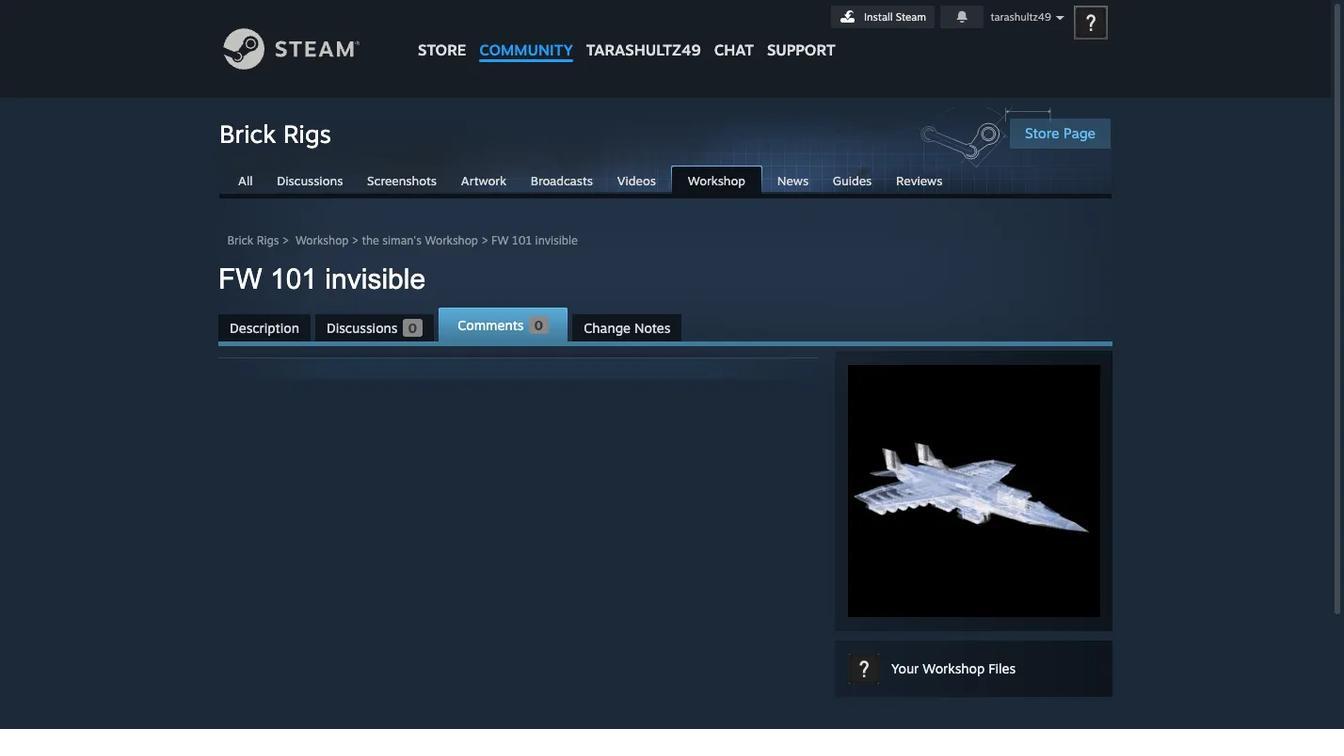 Task type: locate. For each thing, give the bounding box(es) containing it.
0 horizontal spatial tarashultz49
[[586, 40, 701, 59]]

workshop link left news
[[671, 166, 762, 196]]

change notes link
[[573, 314, 682, 342]]

workshop link
[[671, 166, 762, 196], [296, 233, 349, 248]]

invisible down the
[[325, 264, 426, 295]]

brick up all link
[[219, 119, 276, 149]]

tarashultz49
[[991, 10, 1051, 24], [586, 40, 701, 59]]

1 horizontal spatial invisible
[[535, 233, 578, 248]]

101 down artwork link
[[512, 233, 532, 248]]

101
[[512, 233, 532, 248], [270, 264, 317, 295]]

the siman's workshop link
[[362, 233, 478, 248]]

your workshop files
[[891, 661, 1016, 677]]

> left the
[[352, 233, 359, 248]]

0 left comments
[[408, 320, 417, 336]]

chat link
[[708, 0, 761, 64]]

install steam
[[864, 10, 926, 24]]

discussions down fw 101 invisible at top left
[[327, 320, 398, 336]]

1 vertical spatial fw
[[218, 264, 262, 295]]

rigs
[[283, 119, 331, 149], [257, 233, 279, 248]]

siman's
[[382, 233, 422, 248]]

artwork link
[[452, 167, 516, 193]]

fw 101 invisible link
[[491, 233, 578, 248]]

workshop
[[688, 173, 746, 188], [296, 233, 349, 248], [425, 233, 478, 248], [923, 661, 985, 677]]

1 vertical spatial tarashultz49
[[586, 40, 701, 59]]

1 horizontal spatial rigs
[[283, 119, 331, 149]]

> left fw 101 invisible link
[[481, 233, 488, 248]]

0 vertical spatial workshop link
[[671, 166, 762, 196]]

0 right comments
[[534, 317, 543, 333]]

1 vertical spatial 101
[[270, 264, 317, 295]]

invisible
[[535, 233, 578, 248], [325, 264, 426, 295]]

invisible down broadcasts
[[535, 233, 578, 248]]

1 horizontal spatial tarashultz49
[[991, 10, 1051, 24]]

0 horizontal spatial workshop link
[[296, 233, 349, 248]]

2 horizontal spatial >
[[481, 233, 488, 248]]

0 vertical spatial brick
[[219, 119, 276, 149]]

0 vertical spatial discussions
[[277, 173, 343, 188]]

101 down brick rigs link
[[270, 264, 317, 295]]

0
[[534, 317, 543, 333], [408, 320, 417, 336]]

1 horizontal spatial fw
[[491, 233, 509, 248]]

rigs up discussions link
[[283, 119, 331, 149]]

broadcasts
[[531, 173, 593, 188]]

0 horizontal spatial rigs
[[257, 233, 279, 248]]

store
[[418, 40, 466, 59]]

screenshots link
[[358, 167, 446, 193]]

0 horizontal spatial invisible
[[325, 264, 426, 295]]

0 vertical spatial rigs
[[283, 119, 331, 149]]

description link
[[218, 314, 311, 342]]

support
[[767, 40, 836, 59]]

brick rigs
[[219, 119, 331, 149]]

fw down artwork
[[491, 233, 509, 248]]

0 vertical spatial 101
[[512, 233, 532, 248]]

1 vertical spatial rigs
[[257, 233, 279, 248]]

store page
[[1025, 124, 1096, 142]]

install
[[864, 10, 893, 24]]

store link
[[411, 0, 473, 68]]

files
[[989, 661, 1016, 677]]

> right brick rigs link
[[282, 233, 289, 248]]

0 horizontal spatial 0
[[408, 320, 417, 336]]

brick down all
[[227, 233, 254, 248]]

workshop link up fw 101 invisible at top left
[[296, 233, 349, 248]]

fw down brick rigs link
[[218, 264, 262, 295]]

1 horizontal spatial 101
[[512, 233, 532, 248]]

rigs down all link
[[257, 233, 279, 248]]

brick
[[219, 119, 276, 149], [227, 233, 254, 248]]

fw
[[491, 233, 509, 248], [218, 264, 262, 295]]

support link
[[761, 0, 842, 64]]

1 horizontal spatial 0
[[534, 317, 543, 333]]

discussions
[[277, 173, 343, 188], [327, 320, 398, 336]]

page
[[1064, 124, 1096, 142]]

workshop left 'files'
[[923, 661, 985, 677]]

2 > from the left
[[352, 233, 359, 248]]

guides link
[[824, 167, 881, 193]]

1 > from the left
[[282, 233, 289, 248]]

0 for comments
[[534, 317, 543, 333]]

discussions down brick rigs
[[277, 173, 343, 188]]

>
[[282, 233, 289, 248], [352, 233, 359, 248], [481, 233, 488, 248]]

chat
[[714, 40, 754, 59]]

discussions for description
[[327, 320, 398, 336]]

1 vertical spatial discussions
[[327, 320, 398, 336]]

brick for brick rigs
[[219, 119, 276, 149]]

rigs for brick rigs
[[283, 119, 331, 149]]

all link
[[229, 167, 262, 193]]

1 horizontal spatial workshop link
[[671, 166, 762, 196]]

notes
[[634, 320, 671, 336]]

1 vertical spatial brick
[[227, 233, 254, 248]]

0 horizontal spatial >
[[282, 233, 289, 248]]

1 horizontal spatial >
[[352, 233, 359, 248]]



Task type: vqa. For each thing, say whether or not it's contained in the screenshot.
the siman's Workshop link
yes



Task type: describe. For each thing, give the bounding box(es) containing it.
guides
[[833, 173, 872, 188]]

community
[[479, 40, 573, 59]]

store
[[1025, 124, 1060, 142]]

0 vertical spatial invisible
[[535, 233, 578, 248]]

install steam link
[[831, 6, 935, 28]]

artwork
[[461, 173, 506, 188]]

store page link
[[1010, 119, 1111, 149]]

the
[[362, 233, 379, 248]]

workshop left news
[[688, 173, 746, 188]]

news
[[777, 173, 809, 188]]

change notes
[[584, 320, 671, 336]]

brick rigs > workshop > the siman's workshop > fw 101 invisible
[[227, 233, 578, 248]]

0 vertical spatial fw
[[491, 233, 509, 248]]

videos link
[[608, 167, 666, 193]]

0 vertical spatial tarashultz49
[[991, 10, 1051, 24]]

comments
[[458, 317, 524, 333]]

0 for discussions
[[408, 320, 417, 336]]

news link
[[768, 167, 818, 193]]

discussions for all
[[277, 173, 343, 188]]

brick rigs link
[[227, 233, 279, 248]]

screenshots
[[367, 173, 437, 188]]

0 horizontal spatial fw
[[218, 264, 262, 295]]

reviews link
[[887, 167, 952, 193]]

steam
[[896, 10, 926, 24]]

change
[[584, 320, 631, 336]]

fw 101 invisible
[[218, 264, 426, 295]]

rigs for brick rigs > workshop > the siman's workshop > fw 101 invisible
[[257, 233, 279, 248]]

videos
[[617, 173, 656, 188]]

1 vertical spatial workshop link
[[296, 233, 349, 248]]

0 horizontal spatial 101
[[270, 264, 317, 295]]

reviews
[[896, 173, 943, 188]]

tarashultz49 link
[[580, 0, 708, 68]]

your
[[891, 661, 919, 677]]

3 > from the left
[[481, 233, 488, 248]]

all
[[238, 173, 253, 188]]

description
[[230, 320, 299, 336]]

workshop up fw 101 invisible at top left
[[296, 233, 349, 248]]

discussions link
[[268, 167, 352, 193]]

brick for brick rigs > workshop > the siman's workshop > fw 101 invisible
[[227, 233, 254, 248]]

broadcasts link
[[521, 167, 603, 193]]

community link
[[473, 0, 580, 68]]

1 vertical spatial invisible
[[325, 264, 426, 295]]

workshop right 'siman's'
[[425, 233, 478, 248]]



